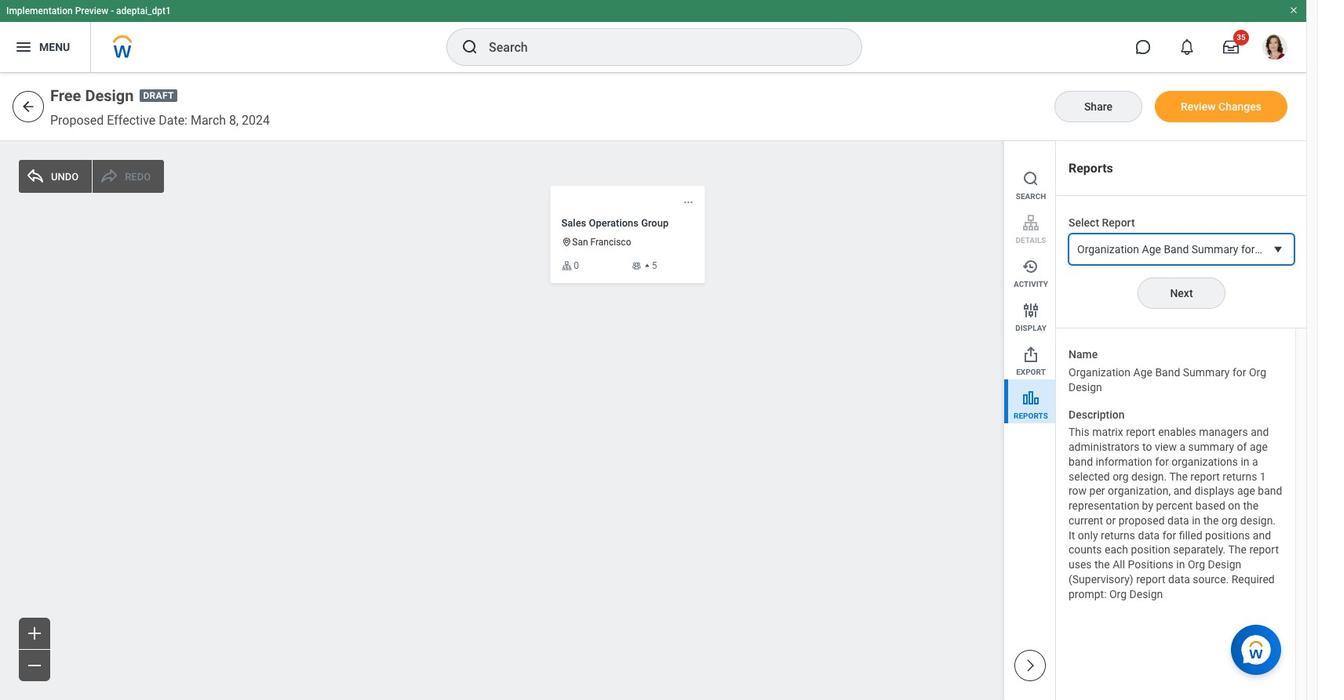 Task type: locate. For each thing, give the bounding box(es) containing it.
data
[[1167, 515, 1189, 527], [1138, 529, 1160, 542], [1168, 573, 1190, 586]]

sales
[[561, 217, 586, 229]]

in down separately.
[[1176, 559, 1185, 571]]

effective
[[107, 113, 156, 128]]

review
[[1181, 100, 1216, 113]]

row
[[1069, 485, 1087, 498]]

0 horizontal spatial org
[[1113, 470, 1129, 483]]

org up positions
[[1222, 515, 1238, 527]]

org chart image
[[561, 261, 572, 271]]

uses
[[1069, 559, 1092, 571]]

band down 1 on the bottom of page
[[1258, 485, 1282, 498]]

0 vertical spatial reports
[[1069, 161, 1113, 176]]

0 vertical spatial for
[[1233, 367, 1246, 379]]

data left the source.
[[1168, 573, 1190, 586]]

1 horizontal spatial org
[[1188, 559, 1205, 571]]

age right of on the bottom right of page
[[1250, 441, 1268, 454]]

0 vertical spatial band
[[1069, 456, 1093, 468]]

design
[[85, 86, 134, 105], [1069, 381, 1102, 394], [1208, 559, 1241, 571], [1129, 588, 1163, 601]]

0 vertical spatial the
[[1169, 470, 1188, 483]]

band
[[1069, 456, 1093, 468], [1258, 485, 1282, 498]]

5
[[652, 261, 657, 272]]

org down (supervisory)
[[1109, 588, 1127, 601]]

org down information
[[1113, 470, 1129, 483]]

org
[[1249, 367, 1266, 379], [1188, 559, 1205, 571], [1109, 588, 1127, 601]]

summary
[[1188, 441, 1234, 454]]

returns left 1 on the bottom of page
[[1223, 470, 1257, 483]]

only
[[1078, 529, 1098, 542]]

per
[[1089, 485, 1105, 498]]

1 vertical spatial reports
[[1014, 412, 1048, 421]]

for
[[1233, 367, 1246, 379], [1155, 456, 1169, 468], [1162, 529, 1176, 542]]

reports
[[1069, 161, 1113, 176], [1014, 412, 1048, 421]]

close environment banner image
[[1289, 5, 1298, 15]]

0 horizontal spatial the
[[1169, 470, 1188, 483]]

0 vertical spatial age
[[1250, 441, 1268, 454]]

menu
[[1004, 141, 1055, 424]]

age
[[1250, 441, 1268, 454], [1237, 485, 1255, 498]]

the
[[1243, 500, 1259, 512], [1203, 515, 1219, 527], [1094, 559, 1110, 571]]

design. down on
[[1240, 515, 1276, 527]]

undo button
[[19, 160, 92, 193]]

displays
[[1194, 485, 1235, 498]]

2024
[[242, 113, 270, 128]]

2 horizontal spatial in
[[1241, 456, 1249, 468]]

2 horizontal spatial org
[[1249, 367, 1266, 379]]

reports down the export on the right of page
[[1014, 412, 1048, 421]]

data down percent
[[1167, 515, 1189, 527]]

minus image
[[25, 657, 44, 676]]

0 vertical spatial the
[[1243, 500, 1259, 512]]

organization
[[1069, 367, 1131, 379]]

for left filled
[[1162, 529, 1176, 542]]

the
[[1169, 470, 1188, 483], [1228, 544, 1247, 557]]

date:
[[159, 113, 187, 128]]

0 horizontal spatial a
[[1180, 441, 1186, 454]]

org down separately.
[[1188, 559, 1205, 571]]

current
[[1069, 515, 1103, 527]]

1 vertical spatial the
[[1203, 515, 1219, 527]]

org inside name organization age band summary for org design
[[1249, 367, 1266, 379]]

proposed effective date: march 8, 2024
[[50, 113, 270, 128]]

menu button
[[0, 22, 90, 72]]

1 vertical spatial the
[[1228, 544, 1247, 557]]

and right positions
[[1253, 529, 1271, 542]]

1 horizontal spatial org
[[1222, 515, 1238, 527]]

positions
[[1128, 559, 1174, 571]]

the up percent
[[1169, 470, 1188, 483]]

draft
[[143, 91, 174, 102]]

implementation
[[6, 5, 73, 16]]

caret down image
[[1270, 242, 1286, 258]]

required
[[1232, 573, 1275, 586]]

0 horizontal spatial in
[[1176, 559, 1185, 571]]

chevron right image
[[1022, 658, 1038, 674]]

group
[[641, 217, 669, 229]]

0 horizontal spatial returns
[[1101, 529, 1135, 542]]

1 horizontal spatial design.
[[1240, 515, 1276, 527]]

org right summary
[[1249, 367, 1266, 379]]

0 horizontal spatial org
[[1109, 588, 1127, 601]]

reports up select
[[1069, 161, 1113, 176]]

design.
[[1131, 470, 1167, 483], [1240, 515, 1276, 527]]

1 vertical spatial band
[[1258, 485, 1282, 498]]

a
[[1180, 441, 1186, 454], [1252, 456, 1258, 468]]

select
[[1069, 217, 1099, 229]]

in up filled
[[1192, 515, 1201, 527]]

0 horizontal spatial reports
[[1014, 412, 1048, 421]]

design. up organization,
[[1131, 470, 1167, 483]]

report up "to"
[[1126, 426, 1155, 439]]

0 vertical spatial org
[[1113, 470, 1129, 483]]

and
[[1251, 426, 1269, 439], [1173, 485, 1192, 498], [1253, 529, 1271, 542]]

for inside name organization age band summary for org design
[[1233, 367, 1246, 379]]

report down organizations
[[1190, 470, 1220, 483]]

0 vertical spatial returns
[[1223, 470, 1257, 483]]

design down positions
[[1129, 588, 1163, 601]]

percent
[[1156, 500, 1193, 512]]

contact card matrix manager image
[[631, 261, 642, 271]]

menu
[[39, 41, 70, 53]]

1 vertical spatial org
[[1188, 559, 1205, 571]]

selected
[[1069, 470, 1110, 483]]

1 vertical spatial a
[[1252, 456, 1258, 468]]

returns up each
[[1101, 529, 1135, 542]]

2 vertical spatial data
[[1168, 573, 1190, 586]]

review changes button
[[1155, 91, 1287, 122]]

and right managers
[[1251, 426, 1269, 439]]

location image
[[561, 237, 572, 248]]

next
[[1170, 287, 1193, 300]]

of
[[1237, 441, 1247, 454]]

details
[[1016, 236, 1046, 245]]

and up percent
[[1173, 485, 1192, 498]]

2 vertical spatial org
[[1109, 588, 1127, 601]]

1 vertical spatial data
[[1138, 529, 1160, 542]]

report down positions
[[1136, 573, 1166, 586]]

age up on
[[1237, 485, 1255, 498]]

band
[[1155, 367, 1180, 379]]

1 horizontal spatial the
[[1228, 544, 1247, 557]]

design inside name organization age band summary for org design
[[1069, 381, 1102, 394]]

0 vertical spatial org
[[1249, 367, 1266, 379]]

design up effective
[[85, 86, 134, 105]]

data up position
[[1138, 529, 1160, 542]]

matrix
[[1092, 426, 1123, 439]]

for right summary
[[1233, 367, 1246, 379]]

adeptai_dpt1
[[116, 5, 171, 16]]

returns
[[1223, 470, 1257, 483], [1101, 529, 1135, 542]]

the right on
[[1243, 500, 1259, 512]]

for down view
[[1155, 456, 1169, 468]]

the down based
[[1203, 515, 1219, 527]]

1 horizontal spatial reports
[[1069, 161, 1113, 176]]

0 vertical spatial design.
[[1131, 470, 1167, 483]]

in down of on the bottom right of page
[[1241, 456, 1249, 468]]

inbox large image
[[1223, 39, 1239, 55]]

band up selected
[[1069, 456, 1093, 468]]

report
[[1126, 426, 1155, 439], [1190, 470, 1220, 483], [1249, 544, 1279, 557], [1136, 573, 1166, 586]]

2 vertical spatial and
[[1253, 529, 1271, 542]]

0 vertical spatial and
[[1251, 426, 1269, 439]]

1 vertical spatial returns
[[1101, 529, 1135, 542]]

0
[[574, 261, 579, 272]]

sales operations group
[[561, 217, 669, 229]]

report up required
[[1249, 544, 1279, 557]]

prompt:
[[1069, 588, 1107, 601]]

design down organization
[[1069, 381, 1102, 394]]

source.
[[1193, 573, 1229, 586]]

display
[[1015, 324, 1046, 333]]

the up (supervisory)
[[1094, 559, 1110, 571]]

org
[[1113, 470, 1129, 483], [1222, 515, 1238, 527]]

administrators
[[1069, 441, 1140, 454]]

description
[[1069, 409, 1125, 421]]

1 horizontal spatial band
[[1258, 485, 1282, 498]]

0 horizontal spatial design.
[[1131, 470, 1167, 483]]

implementation preview -   adeptai_dpt1
[[6, 5, 171, 16]]

activity
[[1014, 280, 1048, 289]]

notifications large image
[[1179, 39, 1195, 55]]

information
[[1096, 456, 1152, 468]]

in
[[1241, 456, 1249, 468], [1192, 515, 1201, 527], [1176, 559, 1185, 571]]

select report
[[1069, 217, 1135, 229]]

-
[[111, 5, 114, 16]]

profile logan mcneil image
[[1262, 35, 1287, 63]]

0 horizontal spatial the
[[1094, 559, 1110, 571]]

1 horizontal spatial in
[[1192, 515, 1201, 527]]

8,
[[229, 113, 239, 128]]

march
[[191, 113, 226, 128]]

the down positions
[[1228, 544, 1247, 557]]



Task type: describe. For each thing, give the bounding box(es) containing it.
free
[[50, 86, 81, 105]]

1 horizontal spatial returns
[[1223, 470, 1257, 483]]

preview
[[75, 5, 108, 16]]

proposed
[[1119, 515, 1165, 527]]

1 horizontal spatial the
[[1203, 515, 1219, 527]]

position
[[1131, 544, 1170, 557]]

to
[[1142, 441, 1152, 454]]

description this matrix report enables managers and administrators to view a summary of age band information for organizations in a selected org design. the report returns 1 row per organization, and displays age band representation by percent based on the current or proposed data in the org design. it only returns data for filled positions and counts each position separately. the report uses the all positions in org design (supervisory) report data source. required prompt: org design
[[1069, 409, 1282, 601]]

review changes
[[1181, 100, 1262, 113]]

name
[[1069, 349, 1098, 361]]

1 vertical spatial design.
[[1240, 515, 1276, 527]]

it
[[1069, 529, 1075, 542]]

search
[[1016, 192, 1046, 201]]

menu banner
[[0, 0, 1306, 72]]

search image
[[461, 38, 479, 56]]

caret up image
[[643, 262, 652, 270]]

plus image
[[25, 625, 44, 643]]

san
[[572, 237, 588, 248]]

representation
[[1069, 500, 1139, 512]]

export
[[1016, 368, 1046, 377]]

on
[[1228, 500, 1240, 512]]

organization,
[[1108, 485, 1171, 498]]

francisco
[[590, 237, 631, 248]]

enables
[[1158, 426, 1196, 439]]

this
[[1069, 426, 1090, 439]]

each
[[1105, 544, 1128, 557]]

2 vertical spatial the
[[1094, 559, 1110, 571]]

1 vertical spatial in
[[1192, 515, 1201, 527]]

35 button
[[1214, 30, 1249, 64]]

all
[[1113, 559, 1125, 571]]

0 vertical spatial a
[[1180, 441, 1186, 454]]

positions
[[1205, 529, 1250, 542]]

changes
[[1218, 100, 1262, 113]]

arrow left image
[[20, 99, 36, 115]]

organizations
[[1172, 456, 1238, 468]]

managers
[[1199, 426, 1248, 439]]

Search Workday  search field
[[489, 30, 829, 64]]

operations
[[589, 217, 639, 229]]

0 horizontal spatial band
[[1069, 456, 1093, 468]]

undo l image
[[26, 167, 45, 186]]

share
[[1084, 100, 1113, 113]]

age
[[1133, 367, 1152, 379]]

view
[[1155, 441, 1177, 454]]

1 vertical spatial age
[[1237, 485, 1255, 498]]

undo r image
[[100, 167, 119, 186]]

based
[[1196, 500, 1225, 512]]

related actions image
[[683, 197, 694, 208]]

by
[[1142, 500, 1153, 512]]

redo button
[[93, 160, 164, 193]]

or
[[1106, 515, 1116, 527]]

1 vertical spatial for
[[1155, 456, 1169, 468]]

0 vertical spatial data
[[1167, 515, 1189, 527]]

1 horizontal spatial a
[[1252, 456, 1258, 468]]

2 vertical spatial in
[[1176, 559, 1185, 571]]

next button
[[1138, 278, 1225, 309]]

report
[[1102, 217, 1135, 229]]

counts
[[1069, 544, 1102, 557]]

justify image
[[14, 38, 33, 56]]

share button
[[1054, 91, 1142, 122]]

design up the source.
[[1208, 559, 1241, 571]]

1 vertical spatial org
[[1222, 515, 1238, 527]]

0 vertical spatial in
[[1241, 456, 1249, 468]]

redo
[[125, 171, 151, 182]]

(supervisory)
[[1069, 573, 1133, 586]]

san francisco
[[572, 237, 631, 248]]

1
[[1260, 470, 1266, 483]]

free design
[[50, 86, 134, 105]]

35
[[1237, 33, 1246, 42]]

2 horizontal spatial the
[[1243, 500, 1259, 512]]

summary
[[1183, 367, 1230, 379]]

proposed
[[50, 113, 104, 128]]

1 vertical spatial and
[[1173, 485, 1192, 498]]

2 vertical spatial for
[[1162, 529, 1176, 542]]

menu containing search
[[1004, 141, 1055, 424]]

undo
[[51, 171, 79, 182]]

filled
[[1179, 529, 1202, 542]]

separately.
[[1173, 544, 1226, 557]]

name organization age band summary for org design
[[1069, 349, 1266, 394]]



Task type: vqa. For each thing, say whether or not it's contained in the screenshot.
band to the top
yes



